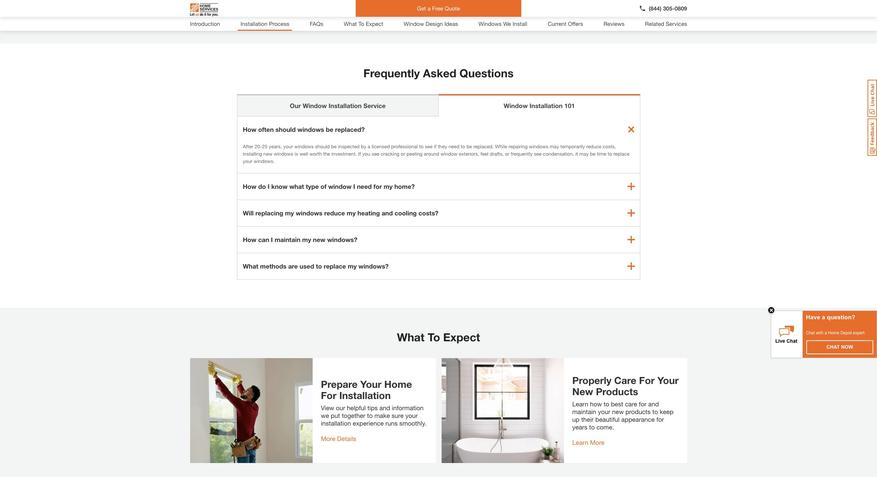 Task type: locate. For each thing, give the bounding box(es) containing it.
more details
[[321, 435, 356, 443]]

window
[[441, 151, 458, 157], [328, 183, 352, 190]]

learn inside learn how to best care for and maintain your new products to keep up their beautiful appearance for years to come.
[[572, 400, 588, 408]]

0 vertical spatial new
[[263, 151, 273, 157]]

windows up worth
[[297, 126, 324, 133]]

our window installation service
[[290, 102, 386, 109]]

a window installer installing a new remodel window; orange checklist icon image
[[190, 358, 313, 463]]

0 vertical spatial learn
[[572, 400, 588, 408]]

0 vertical spatial for
[[639, 375, 655, 386]]

1 horizontal spatial maintain
[[572, 408, 596, 416]]

temporarily
[[560, 143, 585, 149]]

for right care
[[639, 400, 647, 408]]

how for how do i know what type of window i need for my home?
[[243, 183, 256, 190]]

how left often
[[243, 126, 256, 133]]

0 vertical spatial what
[[344, 20, 357, 27]]

reduce down how do i know what type of window i need for my home?
[[324, 209, 345, 217]]

chat
[[806, 331, 815, 336]]

0 horizontal spatial what
[[243, 262, 258, 270]]

your left best
[[598, 408, 610, 416]]

new up 'what methods are used to replace my windows?'
[[313, 236, 325, 244]]

see down licensed
[[372, 151, 379, 157]]

products
[[596, 386, 638, 398]]

your up tips
[[360, 379, 382, 390]]

may up the condensation,
[[550, 143, 559, 149]]

0 vertical spatial home
[[828, 331, 839, 336]]

home left depot
[[828, 331, 839, 336]]

do it for you logo image
[[190, 0, 218, 19]]

be
[[326, 126, 333, 133], [331, 143, 337, 149], [467, 143, 472, 149], [590, 151, 596, 157]]

learn down the new in the right bottom of the page
[[572, 400, 588, 408]]

1 vertical spatial need
[[357, 183, 372, 190]]

replace right used
[[324, 262, 346, 270]]

1 vertical spatial learn
[[572, 439, 588, 447]]

0 horizontal spatial windows?
[[327, 236, 357, 244]]

how left can
[[243, 236, 256, 244]]

service
[[363, 102, 386, 109]]

2 vertical spatial for
[[657, 416, 664, 424]]

be left time
[[590, 151, 596, 157]]

1 horizontal spatial need
[[449, 143, 459, 149]]

maintain right can
[[275, 236, 300, 244]]

or down the professional
[[401, 151, 405, 157]]

window
[[404, 20, 424, 27], [303, 102, 327, 109], [504, 102, 528, 109]]

need right the they on the top
[[449, 143, 459, 149]]

your right sure
[[405, 412, 418, 420]]

learn
[[572, 400, 588, 408], [572, 439, 588, 447]]

1 learn from the top
[[572, 400, 588, 408]]

properly care for your new products
[[572, 375, 679, 398]]

we
[[321, 412, 329, 420]]

keep
[[660, 408, 674, 416]]

how for how often should windows be replaced?
[[243, 126, 256, 133]]

window inside after 20-25 years, your windows should be inspected by a licensed professional to see if they need to be replaced. while repairing windows may temporarily reduce costs, installing new windows is well worth the investment. if you see cracking or peeling around window exteriors, feel drafts, or frequently see condensation, it may be time to replace your windows.
[[441, 151, 458, 157]]

0 vertical spatial window
[[441, 151, 458, 157]]

2 horizontal spatial what
[[397, 331, 425, 344]]

windows up frequently
[[529, 143, 548, 149]]

1 horizontal spatial may
[[579, 151, 589, 157]]

windows?
[[327, 236, 357, 244], [359, 262, 389, 270]]

1 vertical spatial what to expect
[[397, 331, 480, 344]]

how
[[243, 126, 256, 133], [243, 183, 256, 190], [243, 236, 256, 244]]

experience
[[353, 420, 384, 427]]

0 horizontal spatial new
[[263, 151, 273, 157]]

see left "if"
[[425, 143, 433, 149]]

0 horizontal spatial should
[[276, 126, 296, 133]]

see right frequently
[[534, 151, 542, 157]]

new left care
[[612, 408, 624, 416]]

should right often
[[276, 126, 296, 133]]

1 horizontal spatial should
[[315, 143, 330, 149]]

for
[[374, 183, 382, 190], [639, 400, 647, 408], [657, 416, 664, 424]]

your
[[658, 375, 679, 386], [360, 379, 382, 390]]

2 horizontal spatial i
[[353, 183, 355, 190]]

1 horizontal spatial i
[[271, 236, 273, 244]]

0 horizontal spatial replace
[[324, 262, 346, 270]]

1 horizontal spatial window
[[441, 151, 458, 157]]

more down installation
[[321, 435, 335, 443]]

installation up replaced?
[[329, 102, 362, 109]]

1 vertical spatial reduce
[[324, 209, 345, 217]]

best
[[611, 400, 623, 408]]

0 vertical spatial reduce
[[586, 143, 601, 149]]

design
[[426, 20, 443, 27]]

0 horizontal spatial window
[[328, 183, 352, 190]]

see
[[425, 143, 433, 149], [372, 151, 379, 157], [534, 151, 542, 157]]

how for how can i maintain my new windows?
[[243, 236, 256, 244]]

0 horizontal spatial window
[[303, 102, 327, 109]]

1 vertical spatial should
[[315, 143, 330, 149]]

0 vertical spatial replace
[[614, 151, 630, 157]]

cracking
[[381, 151, 399, 157]]

1 horizontal spatial to
[[428, 331, 440, 344]]

1 vertical spatial how
[[243, 183, 256, 190]]

our
[[290, 102, 301, 109]]

make
[[375, 412, 390, 420]]

a right get
[[428, 5, 431, 12]]

windows down type
[[296, 209, 323, 217]]

1 vertical spatial for
[[321, 390, 337, 402]]

1 vertical spatial maintain
[[572, 408, 596, 416]]

while
[[495, 143, 507, 149]]

install
[[513, 20, 527, 27]]

3 how from the top
[[243, 236, 256, 244]]

window right of
[[328, 183, 352, 190]]

for inside "prepare your home for installation"
[[321, 390, 337, 402]]

reduce inside after 20-25 years, your windows should be inspected by a licensed professional to see if they need to be replaced. while repairing windows may temporarily reduce costs, installing new windows is well worth the investment. if you see cracking or peeling around window exteriors, feel drafts, or frequently see condensation, it may be time to replace your windows.
[[586, 143, 601, 149]]

to up exteriors,
[[461, 143, 465, 149]]

our
[[336, 404, 345, 412]]

1 horizontal spatial reduce
[[586, 143, 601, 149]]

a right with
[[825, 331, 827, 336]]

asked
[[423, 66, 456, 80]]

0 horizontal spatial home
[[384, 379, 412, 390]]

beautiful
[[595, 416, 620, 424]]

what
[[344, 20, 357, 27], [243, 262, 258, 270], [397, 331, 425, 344]]

0 horizontal spatial expect
[[366, 20, 383, 27]]

your up keep
[[658, 375, 679, 386]]

2 horizontal spatial window
[[504, 102, 528, 109]]

more down come.
[[590, 439, 605, 447]]

new inside learn how to best care for and maintain your new products to keep up their beautiful appearance for years to come.
[[612, 408, 624, 416]]

0 horizontal spatial or
[[401, 151, 405, 157]]

what for frequently asked questions
[[397, 331, 425, 344]]

repairing
[[509, 143, 528, 149]]

peeling
[[407, 151, 423, 157]]

if
[[358, 151, 361, 157]]

1 horizontal spatial windows?
[[359, 262, 389, 270]]

chat now
[[827, 345, 853, 350]]

0 vertical spatial what to expect
[[344, 20, 383, 27]]

1 vertical spatial replace
[[324, 262, 346, 270]]

2 vertical spatial how
[[243, 236, 256, 244]]

what to expect
[[344, 20, 383, 27], [397, 331, 480, 344]]

for right appearance
[[657, 416, 664, 424]]

is
[[295, 151, 298, 157]]

replace
[[614, 151, 630, 157], [324, 262, 346, 270]]

details
[[337, 435, 356, 443]]

0 vertical spatial expect
[[366, 20, 383, 27]]

i right do on the left
[[268, 183, 270, 190]]

2 horizontal spatial new
[[612, 408, 624, 416]]

0 horizontal spatial for
[[321, 390, 337, 402]]

introduction
[[190, 20, 220, 27]]

1 vertical spatial home
[[384, 379, 412, 390]]

1 or from the left
[[401, 151, 405, 157]]

1 horizontal spatial or
[[505, 151, 510, 157]]

1 horizontal spatial your
[[658, 375, 679, 386]]

0 vertical spatial for
[[374, 183, 382, 190]]

years,
[[269, 143, 282, 149]]

to
[[419, 143, 424, 149], [461, 143, 465, 149], [608, 151, 612, 157], [316, 262, 322, 270], [604, 400, 609, 408], [652, 408, 658, 416], [367, 412, 373, 420], [589, 424, 595, 431]]

0 vertical spatial may
[[550, 143, 559, 149]]

1 vertical spatial new
[[313, 236, 325, 244]]

your inside view our helpful tips and information we put together to make sure your installation experience runs smoothly.
[[405, 412, 418, 420]]

and inside learn how to best care for and maintain your new products to keep up their beautiful appearance for years to come.
[[648, 400, 659, 408]]

1 horizontal spatial window
[[404, 20, 424, 27]]

0 horizontal spatial i
[[268, 183, 270, 190]]

chat
[[827, 345, 840, 350]]

1 horizontal spatial for
[[639, 400, 647, 408]]

1 horizontal spatial expect
[[443, 331, 480, 344]]

and right tips
[[380, 404, 390, 412]]

1 horizontal spatial what to expect
[[397, 331, 480, 344]]

for right care
[[639, 375, 655, 386]]

i up will replacing my windows reduce my heating and cooling costs?
[[353, 183, 355, 190]]

learn how to best care for and maintain your new products to keep up their beautiful appearance for years to come.
[[572, 400, 674, 431]]

home up information
[[384, 379, 412, 390]]

2 vertical spatial what
[[397, 331, 425, 344]]

get
[[417, 5, 426, 12]]

0 horizontal spatial maintain
[[275, 236, 300, 244]]

i right can
[[271, 236, 273, 244]]

0 horizontal spatial what to expect
[[344, 20, 383, 27]]

0 vertical spatial should
[[276, 126, 296, 133]]

0 horizontal spatial see
[[372, 151, 379, 157]]

up
[[572, 416, 580, 424]]

for left home?
[[374, 183, 382, 190]]

a right by
[[368, 143, 370, 149]]

0 vertical spatial need
[[449, 143, 459, 149]]

or
[[401, 151, 405, 157], [505, 151, 510, 157]]

your inside the properly care for your new products
[[658, 375, 679, 386]]

window down the they on the top
[[441, 151, 458, 157]]

0 horizontal spatial more
[[321, 435, 335, 443]]

need inside after 20-25 years, your windows should be inspected by a licensed professional to see if they need to be replaced. while repairing windows may temporarily reduce costs, installing new windows is well worth the investment. if you see cracking or peeling around window exteriors, feel drafts, or frequently see condensation, it may be time to replace your windows.
[[449, 143, 459, 149]]

and left cooling
[[382, 209, 393, 217]]

1 vertical spatial what
[[243, 262, 258, 270]]

need
[[449, 143, 459, 149], [357, 183, 372, 190]]

worth
[[309, 151, 322, 157]]

windows
[[479, 20, 502, 27]]

and
[[382, 209, 393, 217], [648, 400, 659, 408], [380, 404, 390, 412]]

have a question?
[[806, 314, 855, 321]]

0 horizontal spatial your
[[360, 379, 382, 390]]

information
[[392, 404, 424, 412]]

or down while on the top right
[[505, 151, 510, 157]]

their
[[581, 416, 594, 424]]

2 how from the top
[[243, 183, 256, 190]]

replace inside after 20-25 years, your windows should be inspected by a licensed professional to see if they need to be replaced. while repairing windows may temporarily reduce costs, installing new windows is well worth the investment. if you see cracking or peeling around window exteriors, feel drafts, or frequently see condensation, it may be time to replace your windows.
[[614, 151, 630, 157]]

new down 25
[[263, 151, 273, 157]]

get a free quote button
[[356, 0, 521, 17]]

windows down years,
[[274, 151, 293, 157]]

2 learn from the top
[[572, 439, 588, 447]]

1 horizontal spatial new
[[313, 236, 325, 244]]

how left do on the left
[[243, 183, 256, 190]]

to
[[358, 20, 364, 27], [428, 331, 440, 344]]

i for how can i maintain my new windows?
[[271, 236, 273, 244]]

1 how from the top
[[243, 126, 256, 133]]

free
[[432, 5, 443, 12]]

learn for learn how to best care for and maintain your new products to keep up their beautiful appearance for years to come.
[[572, 400, 588, 408]]

maintain
[[275, 236, 300, 244], [572, 408, 596, 416]]

time
[[597, 151, 606, 157]]

1 horizontal spatial replace
[[614, 151, 630, 157]]

window for window design ideas
[[404, 20, 424, 27]]

25
[[262, 143, 267, 149]]

maintain up years
[[572, 408, 596, 416]]

smoothly.
[[399, 420, 427, 427]]

0 vertical spatial how
[[243, 126, 256, 133]]

replaced.
[[473, 143, 494, 149]]

investment.
[[332, 151, 357, 157]]

should up the
[[315, 143, 330, 149]]

need up heating
[[357, 183, 372, 190]]

for up view
[[321, 390, 337, 402]]

learn down years
[[572, 439, 588, 447]]

1 horizontal spatial for
[[639, 375, 655, 386]]

replace down costs,
[[614, 151, 630, 157]]

chat with a home depot expert.
[[806, 331, 866, 336]]

1 horizontal spatial home
[[828, 331, 839, 336]]

2 vertical spatial new
[[612, 408, 624, 416]]

0 vertical spatial to
[[358, 20, 364, 27]]

live chat image
[[868, 80, 877, 117]]

to left make
[[367, 412, 373, 420]]

years
[[572, 424, 588, 431]]

reduce up time
[[586, 143, 601, 149]]

now
[[841, 345, 853, 350]]

installation left process
[[241, 20, 268, 27]]

by
[[361, 143, 366, 149]]

2 horizontal spatial for
[[657, 416, 664, 424]]

new
[[263, 151, 273, 157], [313, 236, 325, 244], [612, 408, 624, 416]]

1 horizontal spatial what
[[344, 20, 357, 27]]

expect
[[366, 20, 383, 27], [443, 331, 480, 344]]

come.
[[597, 424, 614, 431]]

a inside button
[[428, 5, 431, 12]]

to inside view our helpful tips and information we put together to make sure your installation experience runs smoothly.
[[367, 412, 373, 420]]

installation inside "prepare your home for installation"
[[339, 390, 391, 402]]

installation up tips
[[339, 390, 391, 402]]

(844)
[[649, 5, 662, 12]]

and left keep
[[648, 400, 659, 408]]

may right it
[[579, 151, 589, 157]]



Task type: describe. For each thing, give the bounding box(es) containing it.
how often should windows be replaced?
[[243, 126, 365, 133]]

1 vertical spatial may
[[579, 151, 589, 157]]

installation left 101
[[530, 102, 563, 109]]

to left keep
[[652, 408, 658, 416]]

prepare
[[321, 379, 358, 390]]

prepare your home for installation
[[321, 379, 412, 402]]

windows up well
[[294, 143, 314, 149]]

products
[[626, 408, 651, 416]]

often
[[258, 126, 274, 133]]

reviews
[[604, 20, 625, 27]]

be left replaced?
[[326, 126, 333, 133]]

feedback link image
[[868, 118, 877, 156]]

for inside the properly care for your new products
[[639, 375, 655, 386]]

maintain inside learn how to best care for and maintain your new products to keep up their beautiful appearance for years to come.
[[572, 408, 596, 416]]

feel
[[481, 151, 488, 157]]

with
[[816, 331, 824, 336]]

learn for learn more
[[572, 439, 588, 447]]

window installation 101
[[504, 102, 575, 109]]

have
[[806, 314, 820, 321]]

faqs
[[310, 20, 323, 27]]

window for window installation 101
[[504, 102, 528, 109]]

around
[[424, 151, 439, 157]]

care
[[625, 400, 637, 408]]

process
[[269, 20, 289, 27]]

drafts,
[[490, 151, 504, 157]]

we
[[503, 20, 511, 27]]

cooling
[[395, 209, 417, 217]]

bathtub with large window in the background; orange toolbelt icon image
[[441, 358, 564, 463]]

the
[[323, 151, 330, 157]]

professional
[[391, 143, 418, 149]]

what
[[289, 183, 304, 190]]

i for how do i know what type of window i need for my home?
[[268, 183, 270, 190]]

be up investment.
[[331, 143, 337, 149]]

frequently asked questions
[[363, 66, 514, 80]]

it
[[575, 151, 578, 157]]

to up peeling
[[419, 143, 424, 149]]

0 horizontal spatial to
[[358, 20, 364, 27]]

and inside view our helpful tips and information we put together to make sure your installation experience runs smoothly.
[[380, 404, 390, 412]]

how do i know what type of window i need for my home?
[[243, 183, 415, 190]]

your inside "prepare your home for installation"
[[360, 379, 382, 390]]

a inside after 20-25 years, your windows should be inspected by a licensed professional to see if they need to be replaced. while repairing windows may temporarily reduce costs, installing new windows is well worth the investment. if you see cracking or peeling around window exteriors, feel drafts, or frequently see condensation, it may be time to replace your windows.
[[368, 143, 370, 149]]

installation process
[[241, 20, 289, 27]]

after
[[243, 143, 253, 149]]

heating
[[358, 209, 380, 217]]

how
[[590, 400, 602, 408]]

quote
[[445, 5, 460, 12]]

well
[[300, 151, 308, 157]]

do
[[258, 183, 266, 190]]

new inside after 20-25 years, your windows should be inspected by a licensed professional to see if they need to be replaced. while repairing windows may temporarily reduce costs, installing new windows is well worth the investment. if you see cracking or peeling around window exteriors, feel drafts, or frequently see condensation, it may be time to replace your windows.
[[263, 151, 273, 157]]

frequently
[[511, 151, 533, 157]]

costs,
[[603, 143, 616, 149]]

window design ideas
[[404, 20, 458, 27]]

current offers
[[548, 20, 583, 27]]

will
[[243, 209, 254, 217]]

can
[[258, 236, 269, 244]]

helpful
[[347, 404, 366, 412]]

to right years
[[589, 424, 595, 431]]

window install enhanced before after1 desktop image
[[226, 0, 651, 10]]

1 vertical spatial windows?
[[359, 262, 389, 270]]

(844) 305-0809 link
[[639, 4, 687, 13]]

0 horizontal spatial reduce
[[324, 209, 345, 217]]

put
[[331, 412, 340, 420]]

0 horizontal spatial for
[[374, 183, 382, 190]]

current
[[548, 20, 566, 27]]

methods
[[260, 262, 286, 270]]

if
[[434, 143, 437, 149]]

view
[[321, 404, 334, 412]]

exteriors,
[[459, 151, 479, 157]]

0 vertical spatial windows?
[[327, 236, 357, 244]]

chat now link
[[807, 341, 873, 354]]

licensed
[[372, 143, 390, 149]]

0 horizontal spatial need
[[357, 183, 372, 190]]

used
[[300, 262, 314, 270]]

replaced?
[[335, 126, 365, 133]]

home inside "prepare your home for installation"
[[384, 379, 412, 390]]

costs?
[[419, 209, 439, 217]]

1 horizontal spatial more
[[590, 439, 605, 447]]

what for how can i maintain my new windows?
[[243, 262, 258, 270]]

to right used
[[316, 262, 322, 270]]

home?
[[394, 183, 415, 190]]

tips
[[368, 404, 378, 412]]

learn more link
[[572, 439, 605, 447]]

windows.
[[254, 158, 275, 164]]

1 vertical spatial for
[[639, 400, 647, 408]]

20-
[[255, 143, 262, 149]]

view our helpful tips and information we put together to make sure your installation experience runs smoothly.
[[321, 404, 427, 427]]

your down installing
[[243, 158, 252, 164]]

windows we install
[[479, 20, 527, 27]]

be up exteriors,
[[467, 143, 472, 149]]

your right years,
[[283, 143, 293, 149]]

0809
[[675, 5, 687, 12]]

0 horizontal spatial may
[[550, 143, 559, 149]]

questions
[[460, 66, 514, 80]]

care
[[614, 375, 636, 386]]

of
[[321, 183, 327, 190]]

should inside after 20-25 years, your windows should be inspected by a licensed professional to see if they need to be replaced. while repairing windows may temporarily reduce costs, installing new windows is well worth the investment. if you see cracking or peeling around window exteriors, feel drafts, or frequently see condensation, it may be time to replace your windows.
[[315, 143, 330, 149]]

are
[[288, 262, 298, 270]]

1 horizontal spatial see
[[425, 143, 433, 149]]

1 vertical spatial window
[[328, 183, 352, 190]]

sure
[[392, 412, 404, 420]]

ideas
[[445, 20, 458, 27]]

inspected
[[338, 143, 360, 149]]

installation
[[321, 420, 351, 427]]

depot
[[841, 331, 852, 336]]

expert.
[[853, 331, 866, 336]]

more details link
[[321, 435, 356, 443]]

1 vertical spatial to
[[428, 331, 440, 344]]

2 horizontal spatial see
[[534, 151, 542, 157]]

a right have
[[822, 314, 825, 321]]

get a free quote
[[417, 5, 460, 12]]

appearance
[[621, 416, 655, 424]]

your inside learn how to best care for and maintain your new products to keep up their beautiful appearance for years to come.
[[598, 408, 610, 416]]

related
[[645, 20, 664, 27]]

condensation,
[[543, 151, 574, 157]]

0 vertical spatial maintain
[[275, 236, 300, 244]]

to down costs,
[[608, 151, 612, 157]]

1 vertical spatial expect
[[443, 331, 480, 344]]

to right how
[[604, 400, 609, 408]]

they
[[438, 143, 447, 149]]

2 or from the left
[[505, 151, 510, 157]]



Task type: vqa. For each thing, say whether or not it's contained in the screenshot.
Shop Savings link
no



